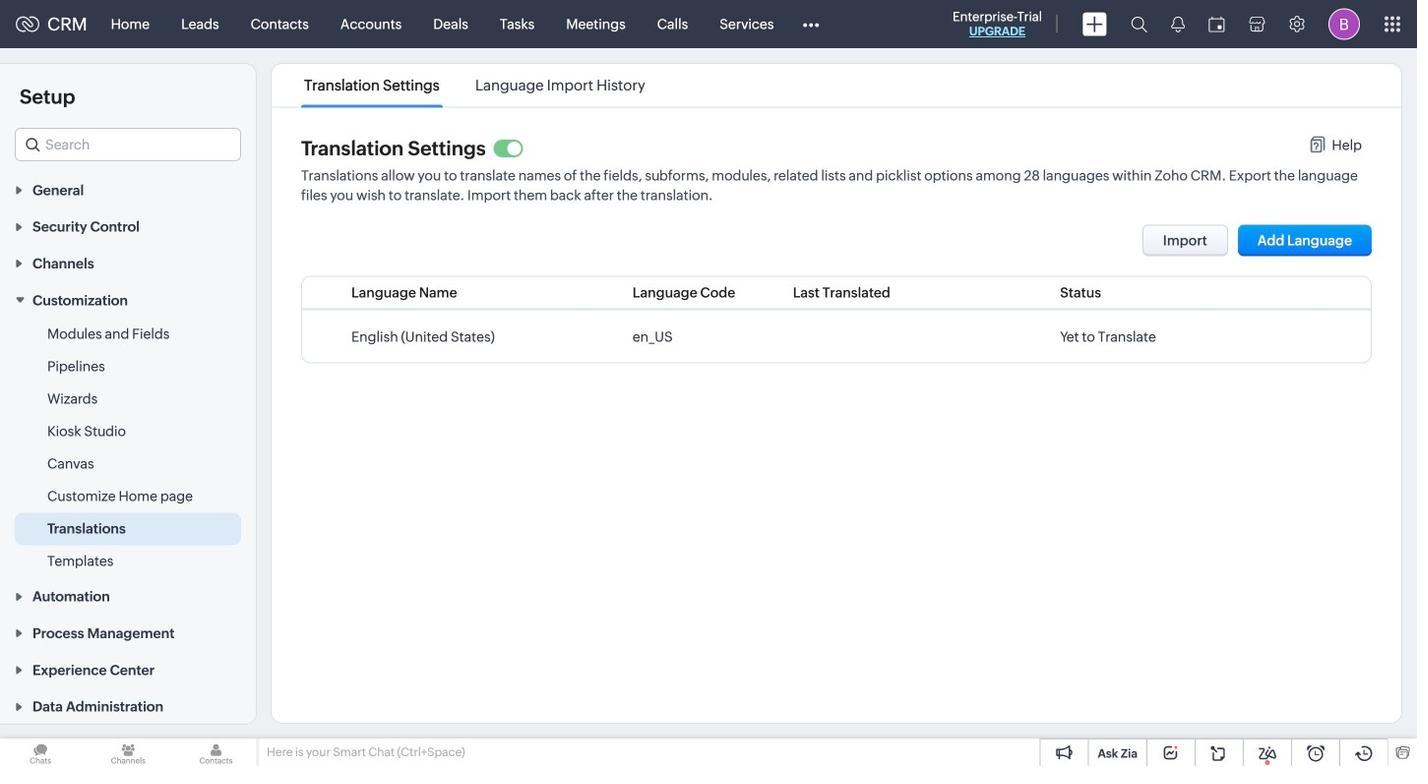 Task type: vqa. For each thing, say whether or not it's contained in the screenshot.
COMPANY SETTINGS link at the top
no



Task type: locate. For each thing, give the bounding box(es) containing it.
None field
[[15, 128, 241, 161]]

search element
[[1119, 0, 1160, 48]]

list
[[286, 64, 663, 107]]

region
[[0, 318, 256, 578]]

calendar image
[[1209, 16, 1226, 32]]



Task type: describe. For each thing, give the bounding box(es) containing it.
create menu image
[[1083, 12, 1108, 36]]

search image
[[1131, 16, 1148, 32]]

contacts image
[[176, 739, 257, 767]]

channels image
[[88, 739, 169, 767]]

chats image
[[0, 739, 81, 767]]

Search text field
[[16, 129, 240, 160]]

create menu element
[[1071, 0, 1119, 48]]

logo image
[[16, 16, 39, 32]]

profile image
[[1329, 8, 1361, 40]]

signals image
[[1172, 16, 1185, 32]]

profile element
[[1317, 0, 1372, 48]]

signals element
[[1160, 0, 1197, 48]]

Other Modules field
[[790, 8, 832, 40]]



